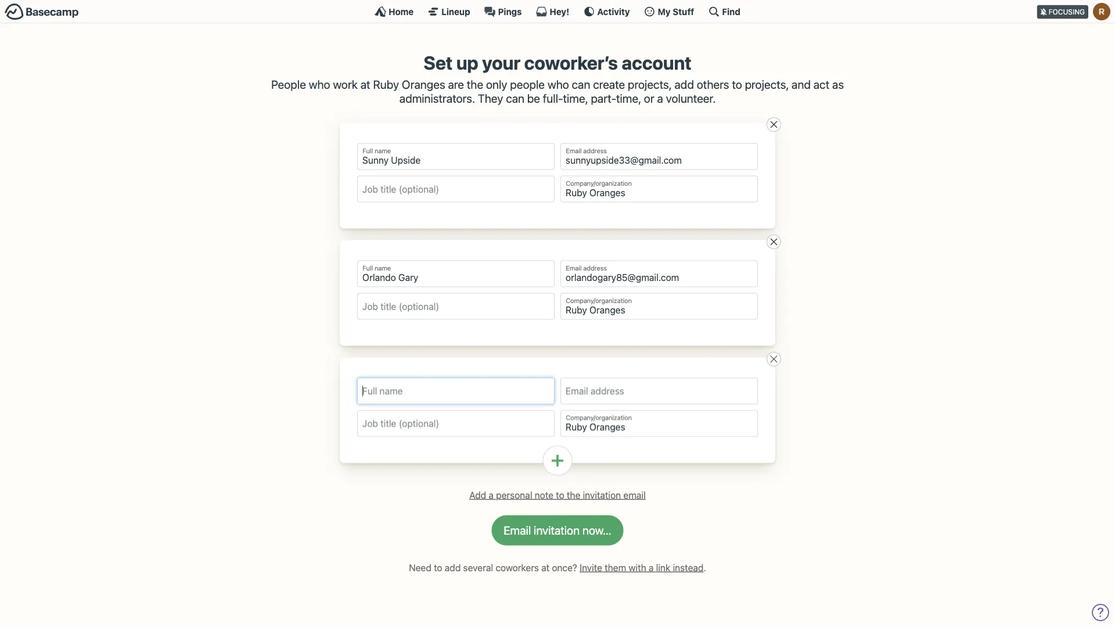 Task type: locate. For each thing, give the bounding box(es) containing it.
a
[[658, 92, 664, 105], [489, 490, 494, 501], [649, 563, 654, 574]]

time,
[[563, 92, 588, 105], [617, 92, 642, 105]]

can left be
[[506, 92, 525, 105]]

1 time, from the left
[[563, 92, 588, 105]]

people
[[271, 78, 306, 91]]

ruby image
[[1094, 3, 1111, 20]]

email address
[[566, 147, 607, 155], [566, 265, 607, 272]]

0 vertical spatial to
[[732, 78, 743, 91]]

2 who from the left
[[548, 78, 569, 91]]

2 horizontal spatial a
[[658, 92, 664, 105]]

activity
[[598, 6, 630, 17]]

company/organization
[[566, 180, 632, 187], [566, 297, 632, 305], [566, 414, 632, 422]]

time, left or
[[617, 92, 642, 105]]

company/organization text field for second email address email field from the top of the page
[[561, 293, 758, 320]]

Email address email field
[[561, 143, 758, 170], [561, 261, 758, 287], [561, 378, 758, 405]]

the
[[467, 78, 484, 91], [567, 490, 581, 501]]

0 horizontal spatial who
[[309, 78, 330, 91]]

1 vertical spatial the
[[567, 490, 581, 501]]

1 horizontal spatial add
[[675, 78, 694, 91]]

0 vertical spatial job title (optional) text field
[[357, 293, 555, 320]]

at left once?
[[542, 563, 550, 574]]

2 full from the top
[[363, 265, 373, 272]]

0 vertical spatial the
[[467, 78, 484, 91]]

1 vertical spatial company/organization
[[566, 297, 632, 305]]

company/organization text field for third email address email field from the bottom of the page
[[561, 176, 758, 203]]

2 job title (optional) text field from the top
[[357, 411, 555, 437]]

a inside the set up your coworker's account people who work at ruby oranges are the only people who can create projects, add others to projects, and act as administrators. they can be full-time, part-time, or a volunteer.
[[658, 92, 664, 105]]

several
[[463, 563, 493, 574]]

1 vertical spatial email address email field
[[561, 261, 758, 287]]

1 email address from the top
[[566, 147, 607, 155]]

add
[[675, 78, 694, 91], [445, 563, 461, 574]]

hey!
[[550, 6, 570, 17]]

invite them with a link instead link
[[580, 563, 704, 574]]

can down coworker's
[[572, 78, 591, 91]]

1 horizontal spatial time,
[[617, 92, 642, 105]]

a left link
[[649, 563, 654, 574]]

0 vertical spatial name
[[375, 147, 391, 155]]

work
[[333, 78, 358, 91]]

1 horizontal spatial the
[[567, 490, 581, 501]]

the inside the set up your coworker's account people who work at ruby oranges are the only people who can create projects, add others to projects, and act as administrators. they can be full-time, part-time, or a volunteer.
[[467, 78, 484, 91]]

0 vertical spatial company/organization text field
[[561, 176, 758, 203]]

Full name text field
[[357, 261, 555, 287], [357, 378, 555, 405]]

2 vertical spatial email address email field
[[561, 378, 758, 405]]

note
[[535, 490, 554, 501]]

Job title (optional) text field
[[357, 176, 555, 203]]

1 vertical spatial company/organization text field
[[561, 293, 758, 320]]

1 company/organization text field from the top
[[561, 176, 758, 203]]

name
[[375, 147, 391, 155], [375, 265, 391, 272]]

add up volunteer.
[[675, 78, 694, 91]]

hey! button
[[536, 6, 570, 17]]

email
[[566, 147, 582, 155], [566, 265, 582, 272]]

2 email address from the top
[[566, 265, 607, 272]]

1 vertical spatial job title (optional) text field
[[357, 411, 555, 437]]

0 vertical spatial company/organization
[[566, 180, 632, 187]]

2 horizontal spatial to
[[732, 78, 743, 91]]

stuff
[[673, 6, 695, 17]]

2 vertical spatial a
[[649, 563, 654, 574]]

set
[[424, 52, 453, 74]]

need
[[409, 563, 432, 574]]

others
[[697, 78, 730, 91]]

0 vertical spatial email address
[[566, 147, 607, 155]]

0 vertical spatial add
[[675, 78, 694, 91]]

are
[[448, 78, 464, 91]]

1 horizontal spatial to
[[556, 490, 565, 501]]

invite
[[580, 563, 603, 574]]

0 vertical spatial email
[[566, 147, 582, 155]]

2 vertical spatial company/organization text field
[[561, 411, 758, 437]]

1 vertical spatial full
[[363, 265, 373, 272]]

0 horizontal spatial at
[[361, 78, 371, 91]]

None submit
[[492, 516, 624, 546]]

2 address from the top
[[584, 265, 607, 272]]

who up "full-"
[[548, 78, 569, 91]]

address
[[584, 147, 607, 155], [584, 265, 607, 272]]

0 vertical spatial at
[[361, 78, 371, 91]]

1 projects, from the left
[[628, 78, 672, 91]]

Job title (optional) text field
[[357, 293, 555, 320], [357, 411, 555, 437]]

add left several
[[445, 563, 461, 574]]

can
[[572, 78, 591, 91], [506, 92, 525, 105]]

1 email from the top
[[566, 147, 582, 155]]

1 vertical spatial full name text field
[[357, 378, 555, 405]]

time, left part-
[[563, 92, 588, 105]]

at
[[361, 78, 371, 91], [542, 563, 550, 574]]

find
[[723, 6, 741, 17]]

2 vertical spatial to
[[434, 563, 443, 574]]

who left the work
[[309, 78, 330, 91]]

1 vertical spatial email
[[566, 265, 582, 272]]

2 company/organization text field from the top
[[561, 293, 758, 320]]

full name for full name text field
[[363, 147, 391, 155]]

1 email address email field from the top
[[561, 143, 758, 170]]

0 vertical spatial full
[[363, 147, 373, 155]]

projects, left and
[[745, 78, 789, 91]]

1 vertical spatial full name
[[363, 265, 391, 272]]

1 vertical spatial a
[[489, 490, 494, 501]]

email for third email address email field from the bottom of the page
[[566, 147, 582, 155]]

1 name from the top
[[375, 147, 391, 155]]

to inside the set up your coworker's account people who work at ruby oranges are the only people who can create projects, add others to projects, and act as administrators. they can be full-time, part-time, or a volunteer.
[[732, 78, 743, 91]]

0 vertical spatial full name
[[363, 147, 391, 155]]

to right need
[[434, 563, 443, 574]]

0 horizontal spatial projects,
[[628, 78, 672, 91]]

full
[[363, 147, 373, 155], [363, 265, 373, 272]]

a right or
[[658, 92, 664, 105]]

the right are
[[467, 78, 484, 91]]

2 name from the top
[[375, 265, 391, 272]]

0 horizontal spatial time,
[[563, 92, 588, 105]]

add
[[470, 490, 487, 501]]

1 vertical spatial address
[[584, 265, 607, 272]]

coworkers
[[496, 563, 539, 574]]

1 vertical spatial at
[[542, 563, 550, 574]]

1 company/organization from the top
[[566, 180, 632, 187]]

set up your coworker's account people who work at ruby oranges are the only people who can create projects, add others to projects, and act as administrators. they can be full-time, part-time, or a volunteer.
[[271, 52, 845, 105]]

projects,
[[628, 78, 672, 91], [745, 78, 789, 91]]

them
[[605, 563, 627, 574]]

only
[[486, 78, 508, 91]]

as
[[833, 78, 845, 91]]

1 horizontal spatial a
[[649, 563, 654, 574]]

full name
[[363, 147, 391, 155], [363, 265, 391, 272]]

to
[[732, 78, 743, 91], [556, 490, 565, 501], [434, 563, 443, 574]]

1 horizontal spatial projects,
[[745, 78, 789, 91]]

.
[[704, 563, 707, 574]]

name for 1st full name text box from the top of the page
[[375, 265, 391, 272]]

address for third email address email field from the bottom of the page
[[584, 147, 607, 155]]

1 horizontal spatial at
[[542, 563, 550, 574]]

0 vertical spatial a
[[658, 92, 664, 105]]

Company/organization text field
[[561, 176, 758, 203], [561, 293, 758, 320], [561, 411, 758, 437]]

to right others
[[732, 78, 743, 91]]

who
[[309, 78, 330, 91], [548, 78, 569, 91]]

1 vertical spatial add
[[445, 563, 461, 574]]

the left invitation
[[567, 490, 581, 501]]

company/organization for third email address email field from the bottom of the page
[[566, 180, 632, 187]]

1 full name text field from the top
[[357, 261, 555, 287]]

be
[[528, 92, 540, 105]]

a inside button
[[489, 490, 494, 501]]

full for third email address email field from the bottom of the page
[[363, 147, 373, 155]]

0 horizontal spatial the
[[467, 78, 484, 91]]

once?
[[552, 563, 578, 574]]

1 address from the top
[[584, 147, 607, 155]]

0 vertical spatial full name text field
[[357, 261, 555, 287]]

to right note
[[556, 490, 565, 501]]

at right the work
[[361, 78, 371, 91]]

personal
[[496, 490, 533, 501]]

2 time, from the left
[[617, 92, 642, 105]]

full name for 1st full name text box from the top of the page
[[363, 265, 391, 272]]

oranges
[[402, 78, 446, 91]]

home
[[389, 6, 414, 17]]

company/organization for second email address email field from the top of the page
[[566, 297, 632, 305]]

1 horizontal spatial who
[[548, 78, 569, 91]]

3 company/organization text field from the top
[[561, 411, 758, 437]]

0 horizontal spatial a
[[489, 490, 494, 501]]

administrators.
[[400, 92, 475, 105]]

1 full from the top
[[363, 147, 373, 155]]

2 company/organization from the top
[[566, 297, 632, 305]]

1 vertical spatial email address
[[566, 265, 607, 272]]

0 vertical spatial email address email field
[[561, 143, 758, 170]]

1 full name from the top
[[363, 147, 391, 155]]

a right "add"
[[489, 490, 494, 501]]

2 email from the top
[[566, 265, 582, 272]]

1 vertical spatial to
[[556, 490, 565, 501]]

0 vertical spatial address
[[584, 147, 607, 155]]

1 vertical spatial name
[[375, 265, 391, 272]]

projects, up or
[[628, 78, 672, 91]]

instead
[[673, 563, 704, 574]]

2 full name from the top
[[363, 265, 391, 272]]

2 vertical spatial company/organization
[[566, 414, 632, 422]]



Task type: vqa. For each thing, say whether or not it's contained in the screenshot.
Terry Turtle image
no



Task type: describe. For each thing, give the bounding box(es) containing it.
link
[[656, 563, 671, 574]]

up
[[457, 52, 479, 74]]

Full name text field
[[357, 143, 555, 170]]

my stuff
[[658, 6, 695, 17]]

switch accounts image
[[5, 3, 79, 21]]

your
[[482, 52, 521, 74]]

and
[[792, 78, 811, 91]]

2 full name text field from the top
[[357, 378, 555, 405]]

my stuff button
[[644, 6, 695, 17]]

volunteer.
[[666, 92, 716, 105]]

at inside the set up your coworker's account people who work at ruby oranges are the only people who can create projects, add others to projects, and act as administrators. they can be full-time, part-time, or a volunteer.
[[361, 78, 371, 91]]

email
[[624, 490, 646, 501]]

my
[[658, 6, 671, 17]]

1 job title (optional) text field from the top
[[357, 293, 555, 320]]

email address for second email address email field from the top of the page
[[566, 265, 607, 272]]

email address for third email address email field from the bottom of the page
[[566, 147, 607, 155]]

add inside the set up your coworker's account people who work at ruby oranges are the only people who can create projects, add others to projects, and act as administrators. they can be full-time, part-time, or a volunteer.
[[675, 78, 694, 91]]

create
[[593, 78, 625, 91]]

0 horizontal spatial to
[[434, 563, 443, 574]]

focusing
[[1049, 8, 1086, 16]]

1 who from the left
[[309, 78, 330, 91]]

2 email address email field from the top
[[561, 261, 758, 287]]

lineup
[[442, 6, 470, 17]]

1 horizontal spatial can
[[572, 78, 591, 91]]

invitation
[[583, 490, 621, 501]]

address for second email address email field from the top of the page
[[584, 265, 607, 272]]

ruby
[[373, 78, 399, 91]]

need to add several coworkers at once? invite them with a link instead .
[[409, 563, 707, 574]]

0 horizontal spatial can
[[506, 92, 525, 105]]

the inside button
[[567, 490, 581, 501]]

to inside add a personal note to the invitation email button
[[556, 490, 565, 501]]

main element
[[0, 0, 1116, 23]]

account
[[622, 52, 692, 74]]

they
[[478, 92, 503, 105]]

lineup link
[[428, 6, 470, 17]]

pings
[[498, 6, 522, 17]]

name for full name text field
[[375, 147, 391, 155]]

with
[[629, 563, 647, 574]]

add a personal note to the invitation email button
[[465, 487, 651, 504]]

add a personal note to the invitation email
[[470, 490, 646, 501]]

part-
[[591, 92, 617, 105]]

full-
[[543, 92, 563, 105]]

people
[[510, 78, 545, 91]]

pings button
[[484, 6, 522, 17]]

find button
[[709, 6, 741, 17]]

email for second email address email field from the top of the page
[[566, 265, 582, 272]]

3 company/organization from the top
[[566, 414, 632, 422]]

activity link
[[584, 6, 630, 17]]

focusing button
[[1038, 0, 1116, 23]]

act
[[814, 78, 830, 91]]

or
[[644, 92, 655, 105]]

0 horizontal spatial add
[[445, 563, 461, 574]]

coworker's
[[525, 52, 618, 74]]

3 email address email field from the top
[[561, 378, 758, 405]]

home link
[[375, 6, 414, 17]]

2 projects, from the left
[[745, 78, 789, 91]]

full for second email address email field from the top of the page
[[363, 265, 373, 272]]



